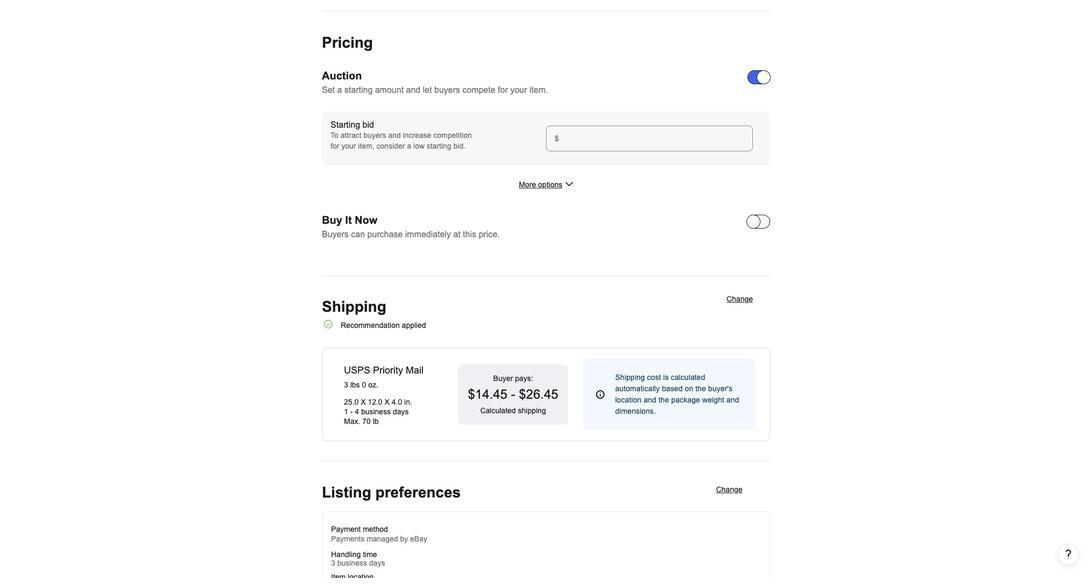 Task type: describe. For each thing, give the bounding box(es) containing it.
dimensions.
[[615, 408, 656, 416]]

help, opens dialogs image
[[1063, 550, 1074, 561]]

based
[[662, 385, 683, 394]]

location
[[615, 396, 642, 405]]

calculated
[[671, 374, 705, 382]]

amount
[[375, 85, 404, 94]]

it
[[345, 214, 352, 226]]

and down automatically
[[644, 396, 656, 405]]

price.
[[479, 230, 500, 239]]

compete
[[462, 85, 495, 94]]

to
[[331, 131, 338, 140]]

4
[[355, 408, 359, 416]]

starting
[[331, 120, 360, 129]]

options
[[538, 180, 562, 189]]

recommendation
[[341, 322, 400, 330]]

calculated
[[480, 407, 516, 416]]

for inside auction set a starting amount and let buyers compete for your item.
[[498, 85, 508, 94]]

$
[[555, 134, 559, 143]]

payments
[[331, 535, 365, 544]]

25.0
[[344, 398, 359, 407]]

for inside starting bid to attract buyers and increase competition for your item, consider a low starting bid.
[[331, 142, 339, 150]]

purchase
[[367, 230, 403, 239]]

starting inside starting bid to attract buyers and increase competition for your item, consider a low starting bid.
[[427, 142, 451, 150]]

handling time 3 business days
[[331, 551, 385, 568]]

ebay
[[410, 535, 427, 544]]

usps priority mail 3 lbs 0 oz.
[[344, 365, 424, 390]]

managed
[[367, 535, 398, 544]]

shipping for shipping cost is calculated automatically based on the buyer's location and the package weight and dimensions.
[[615, 374, 645, 382]]

lbs
[[350, 381, 360, 390]]

payment
[[331, 526, 361, 534]]

pays:
[[515, 375, 533, 383]]

pricing
[[322, 34, 373, 51]]

your inside starting bid to attract buyers and increase competition for your item, consider a low starting bid.
[[341, 142, 356, 150]]

max.
[[344, 417, 360, 426]]

buyer
[[493, 375, 513, 383]]

method
[[363, 526, 388, 534]]

bid.
[[453, 142, 466, 150]]

1 vertical spatial the
[[659, 396, 669, 405]]

listing
[[322, 485, 371, 501]]

2 x from the left
[[385, 398, 390, 407]]

this
[[463, 230, 476, 239]]

buyers inside auction set a starting amount and let buyers compete for your item.
[[434, 85, 460, 94]]

now
[[355, 214, 377, 226]]

consider
[[377, 142, 405, 150]]

recommendation applied
[[341, 322, 426, 330]]

cost
[[647, 374, 661, 382]]

is
[[663, 374, 669, 382]]

shipping
[[518, 407, 546, 416]]

0
[[362, 381, 366, 390]]

$26.45
[[519, 388, 558, 402]]

starting bid to attract buyers and increase competition for your item, consider a low starting bid.
[[331, 120, 472, 150]]

your inside auction set a starting amount and let buyers compete for your item.
[[510, 85, 527, 94]]

more
[[519, 180, 536, 189]]

and inside starting bid to attract buyers and increase competition for your item, consider a low starting bid.
[[388, 131, 401, 140]]



Task type: vqa. For each thing, say whether or not it's contained in the screenshot.
"applied" on the bottom left
yes



Task type: locate. For each thing, give the bounding box(es) containing it.
0 horizontal spatial days
[[369, 559, 385, 568]]

days inside handling time 3 business days
[[369, 559, 385, 568]]

1 vertical spatial 3
[[331, 559, 335, 568]]

a inside starting bid to attract buyers and increase competition for your item, consider a low starting bid.
[[407, 142, 411, 150]]

priority
[[373, 365, 403, 376]]

0 vertical spatial starting
[[344, 85, 373, 94]]

low
[[413, 142, 425, 150]]

12.0
[[368, 398, 382, 407]]

the down based on the right bottom of the page
[[659, 396, 669, 405]]

3
[[344, 381, 348, 390], [331, 559, 335, 568]]

1 vertical spatial your
[[341, 142, 356, 150]]

1 vertical spatial -
[[350, 408, 353, 416]]

0 vertical spatial days
[[393, 408, 409, 416]]

your
[[510, 85, 527, 94], [341, 142, 356, 150]]

for
[[498, 85, 508, 94], [331, 142, 339, 150]]

days down managed
[[369, 559, 385, 568]]

1 horizontal spatial a
[[407, 142, 411, 150]]

buyer pays: $14.45 - $26.45 calculated shipping
[[468, 375, 558, 416]]

competition
[[433, 131, 472, 140]]

for right compete
[[498, 85, 508, 94]]

for down to
[[331, 142, 339, 150]]

None text field
[[546, 126, 753, 151]]

0 vertical spatial 3
[[344, 381, 348, 390]]

buyers
[[322, 230, 349, 239]]

shipping inside shipping cost is calculated automatically based on the buyer's location and the package weight and dimensions.
[[615, 374, 645, 382]]

days
[[393, 408, 409, 416], [369, 559, 385, 568]]

x right 25.0
[[361, 398, 366, 407]]

change inside button
[[716, 486, 742, 494]]

buyers
[[434, 85, 460, 94], [364, 131, 386, 140]]

buyers right let
[[434, 85, 460, 94]]

0 horizontal spatial 3
[[331, 559, 335, 568]]

shipping
[[322, 299, 386, 316], [615, 374, 645, 382]]

0 horizontal spatial x
[[361, 398, 366, 407]]

0 vertical spatial a
[[337, 85, 342, 94]]

0 horizontal spatial the
[[659, 396, 669, 405]]

time
[[363, 551, 377, 559]]

starting down competition
[[427, 142, 451, 150]]

0 vertical spatial -
[[511, 388, 515, 402]]

change button for shipping
[[727, 295, 753, 306]]

0 horizontal spatial for
[[331, 142, 339, 150]]

buy it now buyers can purchase immediately at this price.
[[322, 214, 500, 239]]

package
[[671, 396, 700, 405]]

- inside buyer pays: $14.45 - $26.45 calculated shipping
[[511, 388, 515, 402]]

3 inside usps priority mail 3 lbs 0 oz.
[[344, 381, 348, 390]]

in.
[[404, 398, 412, 407]]

starting
[[344, 85, 373, 94], [427, 142, 451, 150]]

1 vertical spatial for
[[331, 142, 339, 150]]

3 down payments on the bottom left
[[331, 559, 335, 568]]

shipping up automatically
[[615, 374, 645, 382]]

1 horizontal spatial 3
[[344, 381, 348, 390]]

handling
[[331, 551, 361, 559]]

preferences
[[375, 485, 461, 501]]

0 vertical spatial change
[[727, 295, 753, 303]]

0 horizontal spatial -
[[350, 408, 353, 416]]

0 vertical spatial shipping
[[322, 299, 386, 316]]

0 vertical spatial buyers
[[434, 85, 460, 94]]

0 horizontal spatial buyers
[[364, 131, 386, 140]]

1 horizontal spatial starting
[[427, 142, 451, 150]]

buyers down bid
[[364, 131, 386, 140]]

1 vertical spatial change button
[[706, 481, 753, 502]]

business inside 25.0 x 12.0 x 4.0 in. 1 - 4 business days max. 70 lb
[[361, 408, 391, 416]]

change button
[[727, 295, 753, 306], [706, 481, 753, 502]]

1 x from the left
[[361, 398, 366, 407]]

1 horizontal spatial days
[[393, 408, 409, 416]]

a left low
[[407, 142, 411, 150]]

business
[[361, 408, 391, 416], [337, 559, 367, 568]]

0 horizontal spatial starting
[[344, 85, 373, 94]]

immediately
[[405, 230, 451, 239]]

starting down auction
[[344, 85, 373, 94]]

1 horizontal spatial shipping
[[615, 374, 645, 382]]

increase
[[403, 131, 431, 140]]

usps
[[344, 365, 370, 376]]

1 horizontal spatial the
[[695, 385, 706, 394]]

weight
[[702, 396, 724, 405]]

item,
[[358, 142, 374, 150]]

item.
[[529, 85, 548, 94]]

0 vertical spatial for
[[498, 85, 508, 94]]

and down buyer's
[[726, 396, 739, 405]]

1 vertical spatial shipping
[[615, 374, 645, 382]]

- left 4
[[350, 408, 353, 416]]

bid
[[363, 120, 374, 129]]

listing preferences
[[322, 485, 461, 501]]

1 horizontal spatial -
[[511, 388, 515, 402]]

attract
[[341, 131, 361, 140]]

starting inside auction set a starting amount and let buyers compete for your item.
[[344, 85, 373, 94]]

1 horizontal spatial your
[[510, 85, 527, 94]]

$14.45
[[468, 388, 507, 402]]

0 horizontal spatial a
[[337, 85, 342, 94]]

by
[[400, 535, 408, 544]]

days inside 25.0 x 12.0 x 4.0 in. 1 - 4 business days max. 70 lb
[[393, 408, 409, 416]]

set
[[322, 85, 335, 94]]

1 vertical spatial change
[[716, 486, 742, 494]]

1 vertical spatial a
[[407, 142, 411, 150]]

lb
[[373, 417, 379, 426]]

the
[[695, 385, 706, 394], [659, 396, 669, 405]]

can
[[351, 230, 365, 239]]

a inside auction set a starting amount and let buyers compete for your item.
[[337, 85, 342, 94]]

0 vertical spatial business
[[361, 408, 391, 416]]

1 horizontal spatial for
[[498, 85, 508, 94]]

mail
[[406, 365, 424, 376]]

payment method payments managed by ebay
[[331, 526, 427, 544]]

your down attract
[[341, 142, 356, 150]]

auction
[[322, 70, 362, 81]]

applied
[[402, 322, 426, 330]]

buyer's
[[708, 385, 733, 394]]

business down payments on the bottom left
[[337, 559, 367, 568]]

oz.
[[368, 381, 378, 390]]

0 horizontal spatial shipping
[[322, 299, 386, 316]]

- down buyer
[[511, 388, 515, 402]]

x
[[361, 398, 366, 407], [385, 398, 390, 407]]

shipping cost is calculated automatically based on the buyer's location and the package weight and dimensions.
[[615, 374, 739, 416]]

shipping for shipping
[[322, 299, 386, 316]]

buy
[[322, 214, 342, 226]]

0 vertical spatial the
[[695, 385, 706, 394]]

and inside auction set a starting amount and let buyers compete for your item.
[[406, 85, 420, 94]]

and left let
[[406, 85, 420, 94]]

business inside handling time 3 business days
[[337, 559, 367, 568]]

25.0 x 12.0 x 4.0 in. 1 - 4 business days max. 70 lb
[[344, 398, 412, 426]]

1 vertical spatial business
[[337, 559, 367, 568]]

1 horizontal spatial x
[[385, 398, 390, 407]]

1
[[344, 408, 348, 416]]

1 vertical spatial starting
[[427, 142, 451, 150]]

business up lb
[[361, 408, 391, 416]]

0 vertical spatial your
[[510, 85, 527, 94]]

shipping up recommendation
[[322, 299, 386, 316]]

and up consider
[[388, 131, 401, 140]]

buyers inside starting bid to attract buyers and increase competition for your item, consider a low starting bid.
[[364, 131, 386, 140]]

0 horizontal spatial your
[[341, 142, 356, 150]]

more options button
[[519, 180, 573, 191]]

days down 4.0
[[393, 408, 409, 416]]

- inside 25.0 x 12.0 x 4.0 in. 1 - 4 business days max. 70 lb
[[350, 408, 353, 416]]

your left item. at top
[[510, 85, 527, 94]]

the right "on"
[[695, 385, 706, 394]]

x left 4.0
[[385, 398, 390, 407]]

1 vertical spatial buyers
[[364, 131, 386, 140]]

change
[[727, 295, 753, 303], [716, 486, 742, 494]]

and
[[406, 85, 420, 94], [388, 131, 401, 140], [644, 396, 656, 405], [726, 396, 739, 405]]

a
[[337, 85, 342, 94], [407, 142, 411, 150]]

4.0
[[392, 398, 402, 407]]

automatically
[[615, 385, 660, 394]]

1 horizontal spatial buyers
[[434, 85, 460, 94]]

change button for listing preferences
[[706, 481, 753, 502]]

1 vertical spatial days
[[369, 559, 385, 568]]

0 vertical spatial change button
[[727, 295, 753, 306]]

a right set in the left of the page
[[337, 85, 342, 94]]

3 left lbs
[[344, 381, 348, 390]]

at
[[453, 230, 461, 239]]

let
[[423, 85, 432, 94]]

auction set a starting amount and let buyers compete for your item.
[[322, 70, 548, 94]]

-
[[511, 388, 515, 402], [350, 408, 353, 416]]

70
[[362, 417, 371, 426]]

3 inside handling time 3 business days
[[331, 559, 335, 568]]

on
[[685, 385, 693, 394]]

more options
[[519, 180, 562, 189]]



